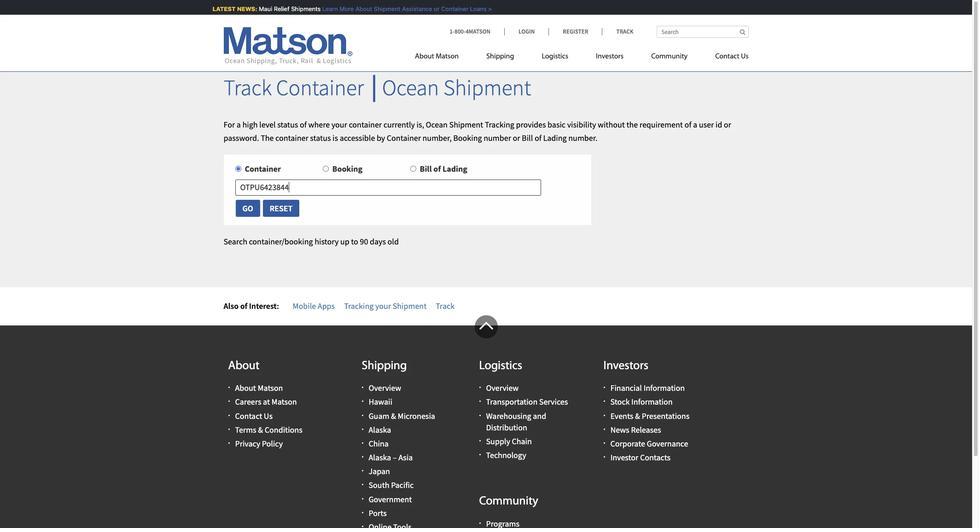 Task type: vqa. For each thing, say whether or not it's contained in the screenshot.
mobile apps
yes



Task type: locate. For each thing, give the bounding box(es) containing it.
about inside top menu navigation
[[415, 53, 435, 60]]

1 horizontal spatial us
[[742, 53, 749, 60]]

0 vertical spatial bill
[[522, 133, 533, 143]]

interest:
[[249, 301, 279, 311]]

accessible
[[340, 133, 375, 143]]

0 vertical spatial investors
[[596, 53, 624, 60]]

of left where
[[300, 119, 307, 130]]

alaska down guam
[[369, 425, 391, 435]]

overview link
[[369, 383, 402, 394], [486, 383, 519, 394]]

track
[[617, 28, 634, 35], [224, 74, 272, 101], [436, 301, 455, 311]]

0 vertical spatial contact
[[716, 53, 740, 60]]

about matson link
[[415, 48, 473, 67], [235, 383, 283, 394]]

& inside about matson careers at matson contact us terms & conditions privacy policy
[[258, 425, 263, 435]]

0 horizontal spatial contact
[[235, 411, 262, 422]]

1 horizontal spatial community
[[652, 53, 688, 60]]

logistics up transportation
[[480, 360, 523, 373]]

tracking your shipment
[[344, 301, 427, 311]]

0 horizontal spatial lading
[[443, 164, 468, 174]]

about matson careers at matson contact us terms & conditions privacy policy
[[235, 383, 303, 449]]

0 vertical spatial information
[[644, 383, 685, 394]]

container up the accessible
[[349, 119, 382, 130]]

0 horizontal spatial tracking
[[344, 301, 374, 311]]

overview link up hawaii at the left bottom of page
[[369, 383, 402, 394]]

overview up transportation
[[486, 383, 519, 394]]

0 vertical spatial your
[[332, 119, 347, 130]]

0 horizontal spatial or
[[430, 5, 436, 12]]

0 horizontal spatial track
[[224, 74, 272, 101]]

overview inside overview transportation services warehousing and distribution supply chain technology
[[486, 383, 519, 394]]

password.
[[224, 133, 259, 143]]

guam
[[369, 411, 390, 422]]

0 vertical spatial alaska
[[369, 425, 391, 435]]

800-
[[455, 28, 466, 35]]

1 vertical spatial about matson link
[[235, 383, 283, 394]]

0 vertical spatial track link
[[603, 28, 634, 35]]

news
[[611, 425, 630, 435]]

shipping down 4matson
[[487, 53, 515, 60]]

status
[[278, 119, 298, 130], [310, 133, 331, 143]]

0 horizontal spatial us
[[264, 411, 273, 422]]

overview transportation services warehousing and distribution supply chain technology
[[486, 383, 568, 461]]

2 horizontal spatial &
[[636, 411, 641, 422]]

events & presentations link
[[611, 411, 690, 422]]

None search field
[[657, 26, 749, 38]]

investors up financial
[[604, 360, 649, 373]]

us inside top menu navigation
[[742, 53, 749, 60]]

1 vertical spatial contact
[[235, 411, 262, 422]]

0 horizontal spatial about matson link
[[235, 383, 283, 394]]

1 horizontal spatial &
[[391, 411, 396, 422]]

0 vertical spatial lading
[[544, 133, 567, 143]]

of right bill of lading radio
[[434, 164, 441, 174]]

overview inside overview hawaii guam & micronesia alaska china alaska – asia japan south pacific government ports
[[369, 383, 402, 394]]

number,
[[423, 133, 452, 143]]

& right guam
[[391, 411, 396, 422]]

about inside about matson careers at matson contact us terms & conditions privacy policy
[[235, 383, 256, 394]]

shipping inside footer
[[362, 360, 407, 373]]

footer
[[0, 316, 973, 529]]

0 vertical spatial booking
[[454, 133, 482, 143]]

without
[[598, 119, 625, 130]]

pacific
[[391, 480, 414, 491]]

japan link
[[369, 467, 390, 477]]

1 vertical spatial matson
[[258, 383, 283, 394]]

overview link for shipping
[[369, 383, 402, 394]]

a left user
[[694, 119, 698, 130]]

1 vertical spatial bill
[[420, 164, 432, 174]]

about matson link down 1-
[[415, 48, 473, 67]]

technology
[[486, 450, 527, 461]]

logistics down register "link"
[[542, 53, 569, 60]]

1 overview link from the left
[[369, 383, 402, 394]]

overview hawaii guam & micronesia alaska china alaska – asia japan south pacific government ports
[[369, 383, 436, 519]]

contact
[[716, 53, 740, 60], [235, 411, 262, 422]]

alaska
[[369, 425, 391, 435], [369, 453, 391, 463]]

lading
[[544, 133, 567, 143], [443, 164, 468, 174]]

2 overview link from the left
[[486, 383, 519, 394]]

1 horizontal spatial lading
[[544, 133, 567, 143]]

investors down register "link"
[[596, 53, 624, 60]]

latest
[[209, 5, 232, 12]]

logistics inside top menu navigation
[[542, 53, 569, 60]]

2 alaska from the top
[[369, 453, 391, 463]]

1 horizontal spatial a
[[694, 119, 698, 130]]

matson inside top menu navigation
[[436, 53, 459, 60]]

alaska up japan
[[369, 453, 391, 463]]

about matson link for careers at matson link
[[235, 383, 283, 394]]

0 horizontal spatial a
[[237, 119, 241, 130]]

Bill of Lading radio
[[410, 166, 416, 172]]

booking right booking option
[[333, 164, 363, 174]]

& inside overview hawaii guam & micronesia alaska china alaska – asia japan south pacific government ports
[[391, 411, 396, 422]]

about matson link for shipping link
[[415, 48, 473, 67]]

information up 'events & presentations' 'link'
[[632, 397, 673, 408]]

tracking inside for a high level status of where your container currently is, ocean shipment tracking provides basic visibility without the requirement of a user id or password. the container status is accessible by container number, booking number or bill of lading number.
[[485, 119, 515, 130]]

0 vertical spatial us
[[742, 53, 749, 60]]

overview for transportation
[[486, 383, 519, 394]]

login link
[[505, 28, 549, 35]]

about
[[352, 5, 368, 12], [415, 53, 435, 60], [228, 360, 260, 373], [235, 383, 256, 394]]

matson down 1-
[[436, 53, 459, 60]]

booking
[[454, 133, 482, 143], [333, 164, 363, 174]]

about for about
[[228, 360, 260, 373]]

│ocean
[[369, 74, 439, 101]]

shipping up hawaii at the left bottom of page
[[362, 360, 407, 373]]

1 vertical spatial logistics
[[480, 360, 523, 373]]

is,
[[417, 119, 424, 130]]

matson up at
[[258, 383, 283, 394]]

2 horizontal spatial or
[[724, 119, 732, 130]]

0 horizontal spatial logistics
[[480, 360, 523, 373]]

or right number
[[513, 133, 521, 143]]

stock
[[611, 397, 630, 408]]

& up "news releases" "link"
[[636, 411, 641, 422]]

overview link up transportation
[[486, 383, 519, 394]]

mobile apps link
[[293, 301, 335, 311]]

also of interest:
[[224, 301, 279, 311]]

0 vertical spatial status
[[278, 119, 298, 130]]

1 horizontal spatial about matson link
[[415, 48, 473, 67]]

1 overview from the left
[[369, 383, 402, 394]]

1 vertical spatial container
[[276, 133, 309, 143]]

0 vertical spatial tracking
[[485, 119, 515, 130]]

1 horizontal spatial your
[[376, 301, 391, 311]]

1 vertical spatial contact us link
[[235, 411, 273, 422]]

is
[[333, 133, 338, 143]]

us up terms & conditions link
[[264, 411, 273, 422]]

us inside about matson careers at matson contact us terms & conditions privacy policy
[[264, 411, 273, 422]]

1 vertical spatial booking
[[333, 164, 363, 174]]

loans
[[466, 5, 483, 12]]

status down where
[[310, 133, 331, 143]]

0 horizontal spatial status
[[278, 119, 298, 130]]

releases
[[632, 425, 662, 435]]

1 horizontal spatial status
[[310, 133, 331, 143]]

contact us link down 'search' image
[[702, 48, 749, 67]]

contact inside about matson careers at matson contact us terms & conditions privacy policy
[[235, 411, 262, 422]]

apps
[[318, 301, 335, 311]]

your
[[332, 119, 347, 130], [376, 301, 391, 311]]

about matson link up careers at matson link
[[235, 383, 283, 394]]

about matson
[[415, 53, 459, 60]]

1 vertical spatial track link
[[436, 301, 455, 311]]

contact down search search field
[[716, 53, 740, 60]]

Search search field
[[657, 26, 749, 38]]

learn
[[318, 5, 334, 12]]

0 vertical spatial matson
[[436, 53, 459, 60]]

1 vertical spatial shipping
[[362, 360, 407, 373]]

0 horizontal spatial track link
[[436, 301, 455, 311]]

1 horizontal spatial contact
[[716, 53, 740, 60]]

2 horizontal spatial track
[[617, 28, 634, 35]]

contacts
[[641, 453, 671, 463]]

1 horizontal spatial container
[[349, 119, 382, 130]]

lading down basic
[[544, 133, 567, 143]]

0 horizontal spatial shipping
[[362, 360, 407, 373]]

1 horizontal spatial shipping
[[487, 53, 515, 60]]

requirement
[[640, 119, 683, 130]]

careers at matson link
[[235, 397, 297, 408]]

information up stock information link
[[644, 383, 685, 394]]

tracking right apps
[[344, 301, 374, 311]]

bill right bill of lading radio
[[420, 164, 432, 174]]

1 horizontal spatial overview
[[486, 383, 519, 394]]

terms & conditions link
[[235, 425, 303, 435]]

2 vertical spatial track
[[436, 301, 455, 311]]

1 horizontal spatial booking
[[454, 133, 482, 143]]

overview up hawaii at the left bottom of page
[[369, 383, 402, 394]]

contact inside top menu navigation
[[716, 53, 740, 60]]

1 vertical spatial us
[[264, 411, 273, 422]]

of
[[300, 119, 307, 130], [685, 119, 692, 130], [535, 133, 542, 143], [434, 164, 441, 174], [240, 301, 248, 311]]

contact down careers
[[235, 411, 262, 422]]

1 vertical spatial tracking
[[344, 301, 374, 311]]

a right for
[[237, 119, 241, 130]]

news:
[[233, 5, 253, 12]]

&
[[391, 411, 396, 422], [636, 411, 641, 422], [258, 425, 263, 435]]

logistics
[[542, 53, 569, 60], [480, 360, 523, 373]]

tracking up number
[[485, 119, 515, 130]]

also
[[224, 301, 239, 311]]

status right "level"
[[278, 119, 298, 130]]

1 horizontal spatial logistics
[[542, 53, 569, 60]]

1 horizontal spatial contact us link
[[702, 48, 749, 67]]

provides
[[516, 119, 546, 130]]

financial information stock information events & presentations news releases corporate governance investor contacts
[[611, 383, 690, 463]]

track link
[[603, 28, 634, 35], [436, 301, 455, 311]]

matson right at
[[272, 397, 297, 408]]

& up privacy policy link
[[258, 425, 263, 435]]

or
[[430, 5, 436, 12], [724, 119, 732, 130], [513, 133, 521, 143]]

0 horizontal spatial contact us link
[[235, 411, 273, 422]]

0 vertical spatial track
[[617, 28, 634, 35]]

your inside for a high level status of where your container currently is, ocean shipment tracking provides basic visibility without the requirement of a user id or password. the container status is accessible by container number, booking number or bill of lading number.
[[332, 119, 347, 130]]

us down 'search' image
[[742, 53, 749, 60]]

history
[[315, 237, 339, 247]]

0 vertical spatial about matson link
[[415, 48, 473, 67]]

community
[[652, 53, 688, 60], [480, 496, 539, 509]]

1 horizontal spatial tracking
[[485, 119, 515, 130]]

hawaii
[[369, 397, 393, 408]]

1 horizontal spatial track link
[[603, 28, 634, 35]]

bill inside for a high level status of where your container currently is, ocean shipment tracking provides basic visibility without the requirement of a user id or password. the container status is accessible by container number, booking number or bill of lading number.
[[522, 133, 533, 143]]

or right assistance on the top of page
[[430, 5, 436, 12]]

1 vertical spatial track
[[224, 74, 272, 101]]

0 horizontal spatial bill
[[420, 164, 432, 174]]

0 horizontal spatial community
[[480, 496, 539, 509]]

0 horizontal spatial your
[[332, 119, 347, 130]]

ports link
[[369, 508, 387, 519]]

investors
[[596, 53, 624, 60], [604, 360, 649, 373]]

0 vertical spatial community
[[652, 53, 688, 60]]

bill down provides
[[522, 133, 533, 143]]

0 vertical spatial shipping
[[487, 53, 515, 60]]

or right id
[[724, 119, 732, 130]]

1 horizontal spatial bill
[[522, 133, 533, 143]]

register link
[[549, 28, 603, 35]]

technology link
[[486, 450, 527, 461]]

alaska – asia link
[[369, 453, 413, 463]]

about for about matson
[[415, 53, 435, 60]]

governance
[[647, 439, 689, 449]]

shipment
[[370, 5, 397, 12], [444, 74, 532, 101], [450, 119, 484, 130], [393, 301, 427, 311]]

0 horizontal spatial overview link
[[369, 383, 402, 394]]

overview for hawaii
[[369, 383, 402, 394]]

1 vertical spatial alaska
[[369, 453, 391, 463]]

0 vertical spatial logistics
[[542, 53, 569, 60]]

for
[[224, 119, 235, 130]]

the
[[627, 119, 638, 130]]

0 horizontal spatial &
[[258, 425, 263, 435]]

matson for about matson careers at matson contact us terms & conditions privacy policy
[[258, 383, 283, 394]]

privacy
[[235, 439, 261, 449]]

of left user
[[685, 119, 692, 130]]

container down currently at the left
[[387, 133, 421, 143]]

shipping
[[487, 53, 515, 60], [362, 360, 407, 373]]

register
[[563, 28, 589, 35]]

booking left number
[[454, 133, 482, 143]]

2 overview from the left
[[486, 383, 519, 394]]

days
[[370, 237, 386, 247]]

1 horizontal spatial overview link
[[486, 383, 519, 394]]

None button
[[235, 200, 261, 218], [263, 200, 300, 218], [235, 200, 261, 218], [263, 200, 300, 218]]

1 horizontal spatial or
[[513, 133, 521, 143]]

0 horizontal spatial booking
[[333, 164, 363, 174]]

shipping link
[[473, 48, 528, 67]]

0 horizontal spatial overview
[[369, 383, 402, 394]]

contact us link down careers
[[235, 411, 273, 422]]

lading down the number,
[[443, 164, 468, 174]]

4matson
[[466, 28, 491, 35]]

container right the on the left of page
[[276, 133, 309, 143]]

container/booking
[[249, 237, 313, 247]]



Task type: describe. For each thing, give the bounding box(es) containing it.
learn more about shipment assistance or container loans > link
[[318, 5, 488, 12]]

about for about matson careers at matson contact us terms & conditions privacy policy
[[235, 383, 256, 394]]

stock information link
[[611, 397, 673, 408]]

latest news: maui relief shipments learn more about shipment assistance or container loans >
[[209, 5, 488, 12]]

1 horizontal spatial track
[[436, 301, 455, 311]]

at
[[263, 397, 270, 408]]

footer containing about
[[0, 316, 973, 529]]

visibility
[[568, 119, 597, 130]]

community link
[[638, 48, 702, 67]]

container up where
[[276, 74, 364, 101]]

blue matson logo with ocean, shipping, truck, rail and logistics written beneath it. image
[[224, 27, 353, 65]]

90
[[360, 237, 368, 247]]

old
[[388, 237, 399, 247]]

to
[[351, 237, 359, 247]]

1 vertical spatial lading
[[443, 164, 468, 174]]

south pacific link
[[369, 480, 414, 491]]

asia
[[399, 453, 413, 463]]

news releases link
[[611, 425, 662, 435]]

0 horizontal spatial container
[[276, 133, 309, 143]]

investor contacts link
[[611, 453, 671, 463]]

corporate governance link
[[611, 439, 689, 449]]

where
[[309, 119, 330, 130]]

privacy policy link
[[235, 439, 283, 449]]

chain
[[512, 436, 532, 447]]

2 vertical spatial matson
[[272, 397, 297, 408]]

bill of lading
[[420, 164, 468, 174]]

assistance
[[398, 5, 428, 12]]

1-800-4matson
[[450, 28, 491, 35]]

mobile apps
[[293, 301, 335, 311]]

corporate
[[611, 439, 646, 449]]

maui
[[255, 5, 268, 12]]

1 vertical spatial community
[[480, 496, 539, 509]]

2 vertical spatial or
[[513, 133, 521, 143]]

japan
[[369, 467, 390, 477]]

supply
[[486, 436, 511, 447]]

container up 1-
[[437, 5, 465, 12]]

search container/booking history up to 90 days old
[[224, 237, 399, 247]]

container inside for a high level status of where your container currently is, ocean shipment tracking provides basic visibility without the requirement of a user id or password. the container status is accessible by container number, booking number or bill of lading number.
[[387, 133, 421, 143]]

careers
[[235, 397, 262, 408]]

alaska link
[[369, 425, 391, 435]]

1 vertical spatial your
[[376, 301, 391, 311]]

lading inside for a high level status of where your container currently is, ocean shipment tracking provides basic visibility without the requirement of a user id or password. the container status is accessible by container number, booking number or bill of lading number.
[[544, 133, 567, 143]]

relief
[[270, 5, 286, 12]]

number.
[[569, 133, 598, 143]]

high
[[243, 119, 258, 130]]

warehousing
[[486, 411, 532, 422]]

policy
[[262, 439, 283, 449]]

user
[[700, 119, 715, 130]]

container right container radio
[[245, 164, 281, 174]]

shipping inside top menu navigation
[[487, 53, 515, 60]]

mobile
[[293, 301, 316, 311]]

Enter Container # text field
[[235, 180, 542, 196]]

services
[[540, 397, 568, 408]]

login
[[519, 28, 535, 35]]

investor
[[611, 453, 639, 463]]

investors link
[[583, 48, 638, 67]]

terms
[[235, 425, 257, 435]]

transportation
[[486, 397, 538, 408]]

search
[[224, 237, 247, 247]]

1 vertical spatial status
[[310, 133, 331, 143]]

hawaii link
[[369, 397, 393, 408]]

1 vertical spatial investors
[[604, 360, 649, 373]]

more
[[336, 5, 350, 12]]

level
[[260, 119, 276, 130]]

conditions
[[265, 425, 303, 435]]

0 vertical spatial container
[[349, 119, 382, 130]]

up
[[341, 237, 350, 247]]

id
[[716, 119, 723, 130]]

of right also
[[240, 301, 248, 311]]

1 a from the left
[[237, 119, 241, 130]]

1 vertical spatial or
[[724, 119, 732, 130]]

by
[[377, 133, 385, 143]]

search image
[[740, 29, 746, 35]]

Booking radio
[[323, 166, 329, 172]]

2 a from the left
[[694, 119, 698, 130]]

1-
[[450, 28, 455, 35]]

logistics link
[[528, 48, 583, 67]]

community inside "link"
[[652, 53, 688, 60]]

1 alaska from the top
[[369, 425, 391, 435]]

Container radio
[[235, 166, 241, 172]]

distribution
[[486, 423, 528, 433]]

booking inside for a high level status of where your container currently is, ocean shipment tracking provides basic visibility without the requirement of a user id or password. the container status is accessible by container number, booking number or bill of lading number.
[[454, 133, 482, 143]]

of down provides
[[535, 133, 542, 143]]

the
[[261, 133, 274, 143]]

china link
[[369, 439, 389, 449]]

warehousing and distribution link
[[486, 411, 547, 433]]

tracking your shipment link
[[344, 301, 427, 311]]

& inside financial information stock information events & presentations news releases corporate governance investor contacts
[[636, 411, 641, 422]]

investors inside top menu navigation
[[596, 53, 624, 60]]

1 vertical spatial information
[[632, 397, 673, 408]]

0 vertical spatial contact us link
[[702, 48, 749, 67]]

0 vertical spatial or
[[430, 5, 436, 12]]

ocean
[[426, 119, 448, 130]]

ports
[[369, 508, 387, 519]]

china
[[369, 439, 389, 449]]

financial information link
[[611, 383, 685, 394]]

micronesia
[[398, 411, 436, 422]]

shipment inside for a high level status of where your container currently is, ocean shipment tracking provides basic visibility without the requirement of a user id or password. the container status is accessible by container number, booking number or bill of lading number.
[[450, 119, 484, 130]]

–
[[393, 453, 397, 463]]

for a high level status of where your container currently is, ocean shipment tracking provides basic visibility without the requirement of a user id or password. the container status is accessible by container number, booking number or bill of lading number.
[[224, 119, 732, 143]]

1-800-4matson link
[[450, 28, 505, 35]]

supply chain link
[[486, 436, 532, 447]]

overview link for logistics
[[486, 383, 519, 394]]

presentations
[[642, 411, 690, 422]]

government link
[[369, 494, 412, 505]]

matson for about matson
[[436, 53, 459, 60]]

backtop image
[[475, 316, 498, 339]]

contact us
[[716, 53, 749, 60]]

top menu navigation
[[415, 48, 749, 67]]

and
[[533, 411, 547, 422]]

track container │ocean shipment
[[224, 74, 532, 101]]



